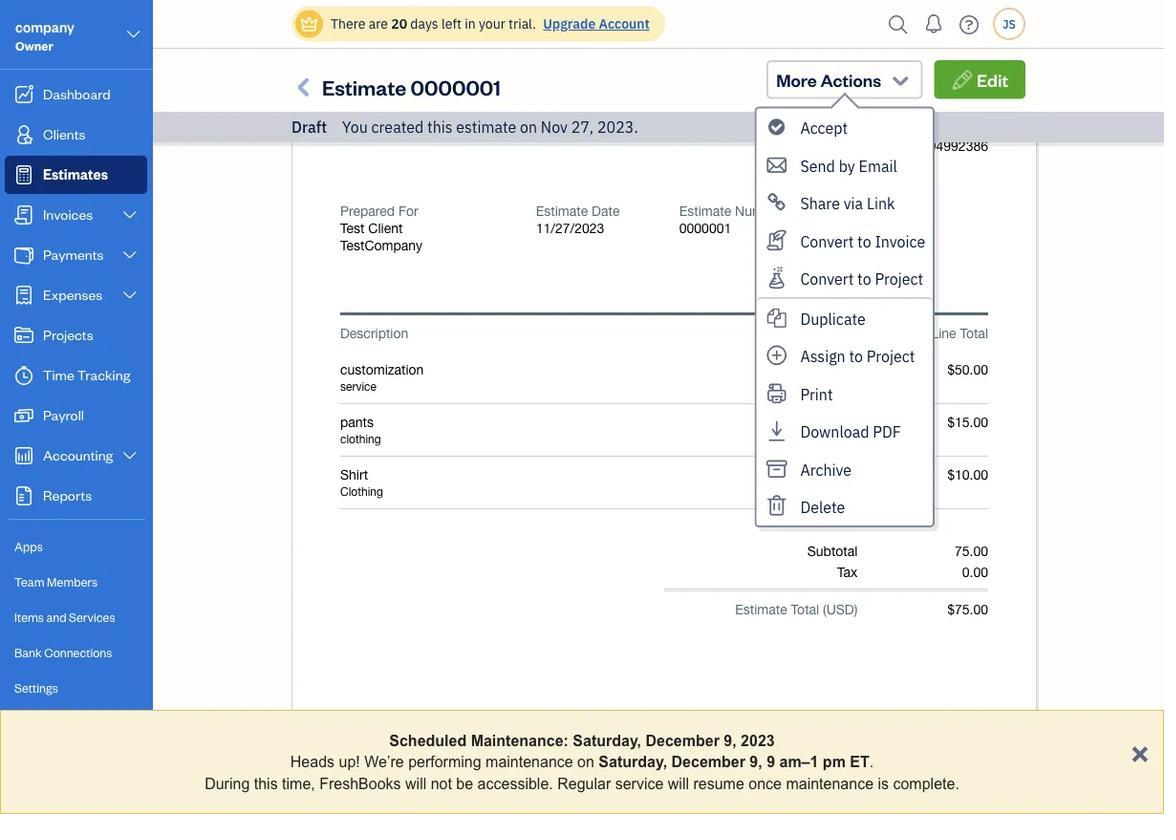 Task type: vqa. For each thing, say whether or not it's contained in the screenshot.
bottom Phone
no



Task type: locate. For each thing, give the bounding box(es) containing it.
1 vertical spatial total
[[791, 602, 819, 617]]

1 horizontal spatial will
[[668, 775, 689, 792]]

prepared
[[340, 203, 395, 219]]

will left resume
[[668, 775, 689, 792]]

scheduled
[[389, 732, 467, 749]]

total right line
[[960, 325, 988, 341]]

chevron large down image up dashboard link at top
[[125, 23, 142, 46]]

convert
[[800, 231, 854, 251], [800, 269, 854, 289]]

tracking
[[77, 366, 130, 384]]

on
[[520, 117, 537, 137], [577, 753, 594, 771]]

service down customization
[[340, 379, 377, 393]]

testcompany
[[340, 237, 423, 253]]

actions
[[820, 68, 881, 91]]

× dialog
[[0, 710, 1164, 814]]

assign to project
[[800, 346, 915, 366]]

1 horizontal spatial on
[[577, 753, 594, 771]]

9, left "9" on the bottom right of the page
[[750, 753, 762, 771]]

chevron large down image for accounting
[[121, 448, 139, 464]]

1 for $50.00
[[885, 362, 893, 378]]

9,
[[724, 732, 737, 749], [750, 753, 762, 771]]

$75.00
[[947, 602, 988, 617]]

edit
[[977, 68, 1008, 91]]

chevron large down image
[[121, 248, 139, 263], [121, 448, 139, 464]]

1 horizontal spatial company
[[933, 121, 988, 137]]

0 horizontal spatial 9,
[[724, 732, 737, 749]]

estimate inside estimate date 11/27/2023
[[536, 203, 588, 219]]

delete
[[800, 497, 845, 517]]

$15.00 left the 'download'
[[756, 414, 797, 430]]

$10.00 up 75.00
[[947, 467, 988, 483]]

maintenance down maintenance:
[[486, 753, 573, 771]]

assign to project button
[[757, 337, 933, 374]]

accept button
[[757, 108, 933, 146]]

0 horizontal spatial on
[[520, 117, 537, 137]]

description
[[340, 325, 408, 341]]

chevrondown image
[[890, 70, 911, 89]]

chevron large down image inside "payments" link
[[121, 248, 139, 263]]

estimate up you
[[322, 73, 406, 100]]

rate
[[769, 325, 797, 341]]

1 vertical spatial project
[[867, 346, 915, 366]]

print
[[800, 384, 833, 404]]

heads
[[290, 753, 335, 771]]

project
[[875, 269, 923, 289], [867, 346, 915, 366]]

chevron large down image
[[125, 23, 142, 46], [121, 207, 139, 223], [121, 288, 139, 303]]

0 horizontal spatial service
[[340, 379, 377, 393]]

more actions button
[[767, 60, 923, 99]]

send
[[800, 156, 835, 176]]

payroll link
[[5, 397, 147, 435]]

0 vertical spatial to
[[857, 231, 871, 251]]

0 horizontal spatial company
[[15, 18, 75, 36]]

1 vertical spatial chevron large down image
[[121, 207, 139, 223]]

0 vertical spatial project
[[875, 269, 923, 289]]

1 chevron large down image from the top
[[121, 248, 139, 263]]

payment image
[[12, 246, 35, 265]]

via
[[844, 193, 863, 213]]

chevron large down image right accounting
[[121, 448, 139, 464]]

to for convert to invoice
[[857, 231, 871, 251]]

0 vertical spatial service
[[340, 379, 377, 393]]

during
[[205, 775, 250, 792]]

chevron large down image inside 'accounting' link
[[121, 448, 139, 464]]

convert for convert to invoice
[[800, 231, 854, 251]]

on up regular
[[577, 753, 594, 771]]

team members link
[[5, 566, 147, 599]]

to for assign to project
[[849, 346, 863, 366]]

1 horizontal spatial $50.00
[[947, 362, 988, 378]]

2 chevron large down image from the top
[[121, 448, 139, 464]]

left
[[441, 15, 461, 32]]

convert down share at the right of page
[[800, 231, 854, 251]]

1 vertical spatial to
[[857, 269, 871, 289]]

2023
[[741, 732, 775, 749]]

0 horizontal spatial $10.00
[[756, 467, 797, 483]]

payments
[[43, 245, 104, 263]]

1 vertical spatial company
[[933, 121, 988, 137]]

estimates and proposals image
[[291, 72, 318, 102]]

december
[[646, 732, 720, 749], [671, 753, 745, 771]]

1 horizontal spatial this
[[427, 117, 453, 137]]

1 $10.00 from the left
[[756, 467, 797, 483]]

0 vertical spatial 1
[[885, 362, 893, 378]]

1
[[885, 362, 893, 378], [885, 414, 893, 430]]

js
[[1003, 16, 1016, 32]]

1 horizontal spatial $10.00
[[947, 467, 988, 483]]

company inside company 2794992386
[[933, 121, 988, 137]]

project down qty
[[867, 346, 915, 366]]

qty
[[872, 325, 893, 341]]

$15.00 right the pdf
[[947, 414, 988, 430]]

subtotal
[[807, 543, 858, 559]]

this right created in the top left of the page
[[427, 117, 453, 137]]

convert inside convert to project button
[[800, 269, 854, 289]]

$50.00 down line total
[[947, 362, 988, 378]]

0 vertical spatial 9,
[[724, 732, 737, 749]]

days
[[410, 15, 438, 32]]

0 vertical spatial maintenance
[[486, 753, 573, 771]]

0 vertical spatial saturday,
[[573, 732, 641, 749]]

bank
[[14, 645, 42, 660]]

1 1 from the top
[[885, 362, 893, 378]]

send by email
[[800, 156, 897, 176]]

0 horizontal spatial 0000001
[[411, 73, 501, 100]]

project down invoice
[[875, 269, 923, 289]]

clients
[[43, 125, 86, 143]]

0 vertical spatial company
[[15, 18, 75, 36]]

customization
[[340, 362, 424, 378]]

to right assign
[[849, 346, 863, 366]]

on left nov
[[520, 117, 537, 137]]

1 horizontal spatial 9,
[[750, 753, 762, 771]]

0 horizontal spatial maintenance
[[486, 753, 573, 771]]

convert to project button
[[757, 259, 933, 297]]

1 horizontal spatial 0000001
[[679, 220, 731, 236]]

in
[[465, 15, 476, 32]]

1 vertical spatial chevron large down image
[[121, 448, 139, 464]]

more
[[776, 68, 817, 91]]

service inside customization service
[[340, 379, 377, 393]]

1 vertical spatial 0000001
[[679, 220, 731, 236]]

2 vertical spatial chevron large down image
[[121, 288, 139, 303]]

0 horizontal spatial this
[[254, 775, 278, 792]]

0 vertical spatial total
[[960, 325, 988, 341]]

1 vertical spatial service
[[615, 775, 664, 792]]

dashboard image
[[12, 85, 35, 104]]

upgrade account link
[[539, 15, 650, 32]]

.
[[869, 753, 874, 771]]

chevron large down image right payments
[[121, 248, 139, 263]]

payroll
[[43, 406, 84, 424]]

2 $50.00 from the left
[[947, 362, 988, 378]]

0 horizontal spatial $15.00
[[756, 414, 797, 430]]

(
[[823, 602, 826, 617]]

to left invoice
[[857, 231, 871, 251]]

chevron large down image right invoices
[[121, 207, 139, 223]]

will left not on the bottom
[[405, 775, 426, 792]]

20
[[391, 15, 407, 32]]

$10.00 left archive
[[756, 467, 797, 483]]

0 vertical spatial chevron large down image
[[121, 248, 139, 263]]

chevron large down image right expenses
[[121, 288, 139, 303]]

estimate inside estimate number 0000001
[[679, 203, 731, 219]]

$10.00
[[756, 467, 797, 483], [947, 467, 988, 483]]

usd
[[826, 602, 854, 617]]

convert inside convert to invoice button
[[800, 231, 854, 251]]

estimate for estimate 0000001
[[322, 73, 406, 100]]

1 horizontal spatial service
[[615, 775, 664, 792]]

1 horizontal spatial total
[[960, 325, 988, 341]]

convert up duplicate at the top
[[800, 269, 854, 289]]

1 horizontal spatial $15.00
[[947, 414, 988, 430]]

you
[[342, 117, 368, 137]]

services
[[69, 609, 115, 625]]

1 vertical spatial 1
[[885, 414, 893, 430]]

total left (
[[791, 602, 819, 617]]

1 down print button
[[885, 414, 893, 430]]

estimate up 11/27/2023
[[536, 203, 588, 219]]

1 down qty
[[885, 362, 893, 378]]

report image
[[12, 486, 35, 506]]

chevron large down image inside invoices link
[[121, 207, 139, 223]]

convert to invoice button
[[757, 221, 933, 259]]

chevron large down image for payments
[[121, 248, 139, 263]]

1 vertical spatial on
[[577, 753, 594, 771]]

company inside 'main' element
[[15, 18, 75, 36]]

shirt
[[340, 467, 368, 483]]

money image
[[12, 406, 35, 425]]

project image
[[12, 326, 35, 345]]

1 vertical spatial this
[[254, 775, 278, 792]]

0.00
[[962, 564, 988, 580]]

company for company 2794992386
[[933, 121, 988, 137]]

company up 2794992386
[[933, 121, 988, 137]]

service
[[340, 379, 377, 393], [615, 775, 664, 792]]

1 vertical spatial 9,
[[750, 753, 762, 771]]

company up owner
[[15, 18, 75, 36]]

0 horizontal spatial will
[[405, 775, 426, 792]]

delete button
[[757, 488, 933, 525]]

0 horizontal spatial total
[[791, 602, 819, 617]]

duplicate button
[[757, 297, 933, 337]]

project for assign to project
[[867, 346, 915, 366]]

estimate left the "number"
[[679, 203, 731, 219]]

clothing
[[340, 485, 383, 498]]

shirt clothing
[[340, 467, 383, 498]]

1 vertical spatial december
[[671, 753, 745, 771]]

this left the time,
[[254, 775, 278, 792]]

pants clothing
[[340, 414, 381, 445]]

download pdf
[[800, 422, 901, 442]]

team
[[14, 574, 45, 590]]

0 vertical spatial on
[[520, 117, 537, 137]]

$50.00 down rate
[[756, 362, 797, 378]]

regular
[[557, 775, 611, 792]]

2 vertical spatial to
[[849, 346, 863, 366]]

bank connections
[[14, 645, 112, 660]]

estimate image
[[12, 165, 35, 184]]

you created this estimate on nov 27, 2023.
[[342, 117, 638, 137]]

0 vertical spatial 0000001
[[411, 73, 501, 100]]

estimate
[[322, 73, 406, 100], [536, 203, 588, 219], [679, 203, 731, 219], [735, 602, 787, 617]]

there
[[331, 15, 365, 32]]

service right regular
[[615, 775, 664, 792]]

1 will from the left
[[405, 775, 426, 792]]

0 vertical spatial chevron large down image
[[125, 23, 142, 46]]

once
[[749, 775, 782, 792]]

upgrade
[[543, 15, 596, 32]]

estimate left (
[[735, 602, 787, 617]]

1 vertical spatial saturday,
[[599, 753, 667, 771]]

2 1 from the top
[[885, 414, 893, 430]]

0 vertical spatial this
[[427, 117, 453, 137]]

1 vertical spatial maintenance
[[786, 775, 874, 792]]

0 horizontal spatial $50.00
[[756, 362, 797, 378]]

prepared for test client testcompany
[[340, 203, 423, 253]]

0 vertical spatial convert
[[800, 231, 854, 251]]

0000001
[[411, 73, 501, 100], [679, 220, 731, 236]]

pencil image
[[951, 70, 973, 89]]

2 convert from the top
[[800, 269, 854, 289]]

maintenance down the pm
[[786, 775, 874, 792]]

to down convert to invoice
[[857, 269, 871, 289]]

1 convert from the top
[[800, 231, 854, 251]]

clients link
[[5, 116, 147, 154]]

11/27/2023
[[536, 220, 604, 236]]

1 vertical spatial convert
[[800, 269, 854, 289]]

pdf
[[873, 422, 901, 442]]

accessible.
[[477, 775, 553, 792]]

dashboard
[[43, 85, 111, 103]]

9, left 2023
[[724, 732, 737, 749]]



Task type: describe. For each thing, give the bounding box(es) containing it.
search image
[[883, 10, 914, 39]]

go to help image
[[954, 10, 984, 39]]

time tracking
[[43, 366, 130, 384]]

freshbooks
[[319, 775, 401, 792]]

crown image
[[299, 14, 319, 34]]

edit link
[[934, 60, 1025, 99]]

test
[[340, 220, 365, 236]]

complete.
[[893, 775, 959, 792]]

trial.
[[509, 15, 536, 32]]

share
[[800, 193, 840, 213]]

chevron large down image for expenses
[[121, 288, 139, 303]]

reports
[[43, 486, 92, 504]]

accounting link
[[5, 437, 147, 475]]

performing
[[408, 753, 481, 771]]

invoice image
[[12, 205, 35, 225]]

is
[[878, 775, 889, 792]]

time,
[[282, 775, 315, 792]]

notifications image
[[918, 5, 949, 43]]

estimate for estimate date 11/27/2023
[[536, 203, 588, 219]]

project for convert to project
[[875, 269, 923, 289]]

assign
[[800, 346, 846, 366]]

1 for $15.00
[[885, 414, 893, 430]]

total for estimate
[[791, 602, 819, 617]]

estimate total ( usd )
[[735, 602, 858, 617]]

2 $15.00 from the left
[[947, 414, 988, 430]]

total for line
[[960, 325, 988, 341]]

1 horizontal spatial maintenance
[[786, 775, 874, 792]]

company owner
[[15, 18, 75, 54]]

2794992386
[[914, 138, 988, 154]]

customization service
[[340, 362, 424, 393]]

subtotal tax
[[807, 543, 858, 580]]

1 $50.00 from the left
[[756, 362, 797, 378]]

service inside scheduled maintenance: saturday, december 9, 2023 heads up! we're performing maintenance on saturday, december 9, 9 am–1 pm et . during this time, freshbooks will not be accessible. regular service will resume once maintenance is complete.
[[615, 775, 664, 792]]

estimates
[[43, 165, 108, 183]]

there are 20 days left in your trial. upgrade account
[[331, 15, 650, 32]]

owner
[[15, 38, 53, 54]]

your
[[479, 15, 505, 32]]

we're
[[364, 753, 404, 771]]

expense image
[[12, 286, 35, 305]]

number
[[735, 203, 783, 219]]

by
[[839, 156, 855, 176]]

client image
[[12, 125, 35, 144]]

expenses
[[43, 285, 102, 303]]

invoices
[[43, 205, 93, 223]]

team members
[[14, 574, 98, 590]]

scheduled maintenance: saturday, december 9, 2023 heads up! we're performing maintenance on saturday, december 9, 9 am–1 pm et . during this time, freshbooks will not be accessible. regular service will resume once maintenance is complete.
[[205, 732, 959, 792]]

chart image
[[12, 446, 35, 465]]

items and services link
[[5, 601, 147, 635]]

75.00 0.00
[[955, 543, 988, 580]]

to for convert to project
[[857, 269, 871, 289]]

estimates link
[[5, 156, 147, 194]]

are
[[369, 15, 388, 32]]

pants
[[340, 414, 374, 430]]

be
[[456, 775, 473, 792]]

convert to invoice
[[800, 231, 925, 251]]

estimate 0000001
[[322, 73, 501, 100]]

client
[[368, 220, 403, 236]]

not
[[431, 775, 452, 792]]

email
[[859, 156, 897, 176]]

line total
[[931, 325, 988, 341]]

accept
[[800, 118, 848, 138]]

0 vertical spatial december
[[646, 732, 720, 749]]

projects link
[[5, 316, 147, 355]]

estimate for estimate total ( usd )
[[735, 602, 787, 617]]

0000001 inside estimate number 0000001
[[679, 220, 731, 236]]

chevron large down image for invoices
[[121, 207, 139, 223]]

main element
[[0, 0, 201, 814]]

clothing
[[340, 432, 381, 445]]

)
[[854, 602, 858, 617]]

more actions
[[776, 68, 881, 91]]

created
[[371, 117, 424, 137]]

1 $15.00 from the left
[[756, 414, 797, 430]]

estimate date 11/27/2023
[[536, 203, 620, 236]]

timer image
[[12, 366, 35, 385]]

resume
[[693, 775, 744, 792]]

invoice
[[875, 231, 925, 251]]

et
[[850, 753, 869, 771]]

2 $10.00 from the left
[[947, 467, 988, 483]]

settings link
[[5, 672, 147, 705]]

maintenance:
[[471, 732, 569, 749]]

convert to project
[[800, 269, 923, 289]]

on inside scheduled maintenance: saturday, december 9, 2023 heads up! we're performing maintenance on saturday, december 9, 9 am–1 pm et . during this time, freshbooks will not be accessible. regular service will resume once maintenance is complete.
[[577, 753, 594, 771]]

company for company owner
[[15, 18, 75, 36]]

share via link
[[800, 193, 895, 213]]

estimate
[[456, 117, 516, 137]]

send by email button
[[757, 146, 933, 184]]

75.00
[[955, 543, 988, 559]]

and
[[46, 609, 66, 625]]

download pdf button
[[757, 412, 933, 450]]

time
[[43, 366, 74, 384]]

expenses link
[[5, 276, 147, 314]]

convert for convert to project
[[800, 269, 854, 289]]

bank connections link
[[5, 637, 147, 670]]

2 will from the left
[[668, 775, 689, 792]]

pm
[[823, 753, 846, 771]]

estimate for estimate number 0000001
[[679, 203, 731, 219]]

account
[[599, 15, 650, 32]]

this inside scheduled maintenance: saturday, december 9, 2023 heads up! we're performing maintenance on saturday, december 9, 9 am–1 pm et . during this time, freshbooks will not be accessible. regular service will resume once maintenance is complete.
[[254, 775, 278, 792]]

am–1
[[779, 753, 818, 771]]

print button
[[757, 374, 933, 412]]

js button
[[993, 8, 1025, 40]]

up!
[[339, 753, 360, 771]]

connections
[[44, 645, 112, 660]]

nov
[[541, 117, 568, 137]]

×
[[1131, 734, 1149, 770]]



